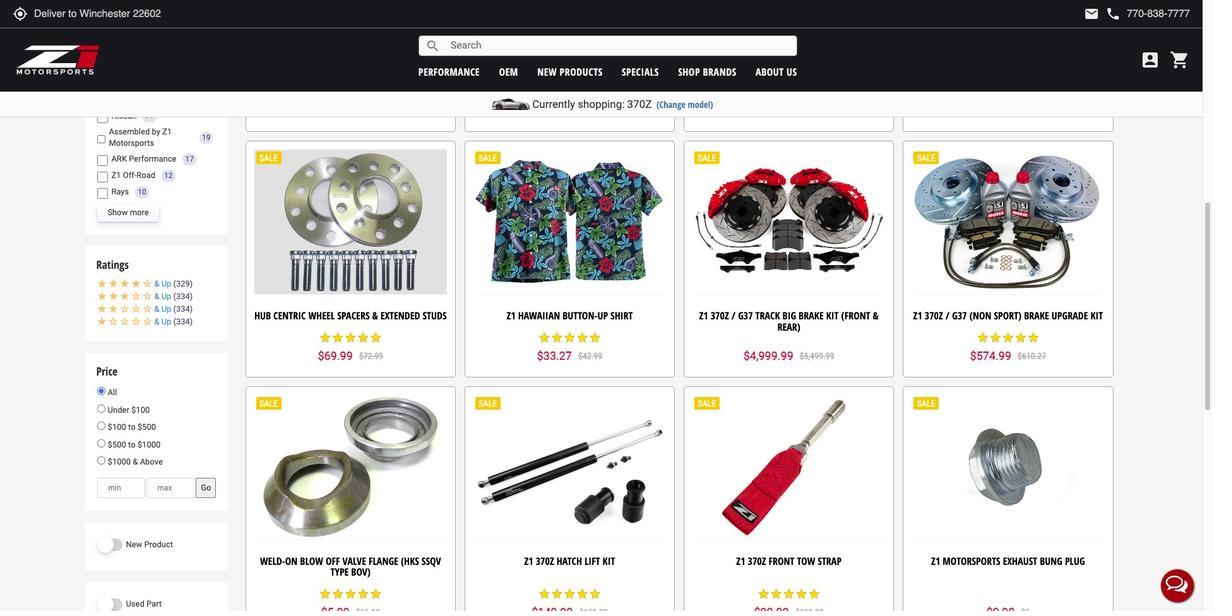 Task type: describe. For each thing, give the bounding box(es) containing it.
on
[[285, 554, 298, 568]]

77
[[146, 111, 154, 120]]

$1,459.99
[[581, 106, 615, 116]]

brake for kit
[[799, 309, 824, 323]]

$574.99
[[971, 349, 1012, 363]]

(2) small z1 only decals 3" x 0.75"
[[277, 63, 425, 77]]

new products
[[538, 65, 603, 79]]

g37 for track
[[738, 309, 753, 323]]

1 vertical spatial shirt
[[611, 309, 633, 323]]

new
[[538, 65, 557, 79]]

12
[[164, 171, 173, 180]]

nissan
[[111, 111, 137, 120]]

z1 for z1 370z / g37 track big brake kit (front & rear)
[[699, 309, 708, 323]]

strap
[[818, 554, 842, 568]]

(change model) link
[[657, 99, 714, 111]]

star star star star star $1,259.99 $1,459.99
[[525, 86, 615, 117]]

$1,259.99
[[525, 104, 574, 117]]

track
[[756, 309, 780, 323]]

about us
[[756, 65, 797, 79]]

(hks
[[401, 554, 419, 568]]

front
[[769, 554, 795, 568]]

(front
[[842, 309, 871, 323]]

sport)
[[994, 309, 1022, 323]]

small
[[291, 63, 316, 77]]

0 vertical spatial wheel
[[568, 63, 594, 77]]

show more button
[[98, 205, 159, 221]]

ark performance
[[111, 154, 176, 164]]

z1 370z hatch lift kit
[[525, 554, 615, 568]]

1 vertical spatial motorsports
[[943, 554, 1001, 568]]

us
[[787, 65, 797, 79]]

new products link
[[538, 65, 603, 79]]

motorsports inside assembled by z1 motorsports
[[109, 138, 154, 148]]

2 & up 334 from the top
[[154, 304, 190, 314]]

1 vertical spatial $100
[[108, 423, 126, 432]]

currently shopping: 370z (change model)
[[533, 98, 714, 111]]

$0.48
[[323, 104, 352, 117]]

hawaiian
[[518, 309, 560, 323]]

centric
[[274, 309, 306, 323]]

oem
[[499, 65, 518, 79]]

x
[[396, 63, 401, 77]]

z1 370z / g37 track big brake kit (front & rear)
[[699, 309, 879, 334]]

min number field
[[98, 478, 145, 498]]

performance
[[419, 65, 480, 79]]

to for $100
[[128, 423, 136, 432]]

brake for upgrade
[[1025, 309, 1050, 323]]

z1 motorsports exhaust bung plug
[[932, 554, 1085, 568]]

specials link
[[622, 65, 659, 79]]

products
[[560, 65, 603, 79]]

go button
[[196, 478, 216, 498]]

search
[[426, 38, 441, 53]]

$4,999.99 $5,499.99
[[744, 349, 835, 363]]

button-
[[563, 309, 598, 323]]

about
[[756, 65, 784, 79]]

z1 for z1 370z front tow strap
[[737, 554, 746, 568]]

sale - z1 time attack 370z t-shirt
[[719, 63, 860, 77]]

bov)
[[351, 565, 371, 579]]

model)
[[688, 99, 714, 111]]

upgrade
[[1052, 309, 1088, 323]]

kit inside the z1 370z / g37 track big brake kit (front & rear)
[[827, 309, 839, 323]]

star star star star star $33.27 $42.99
[[537, 331, 603, 363]]

Search search field
[[441, 36, 797, 56]]

ark
[[111, 154, 127, 164]]

370z left hatch
[[536, 554, 554, 568]]

z1 370z / g37 (non sport) brake upgrade kit
[[914, 309, 1104, 323]]

shop brands link
[[678, 65, 737, 79]]

zm-
[[520, 63, 535, 77]]

mail phone
[[1085, 6, 1121, 21]]

my_location
[[13, 6, 28, 21]]

big
[[783, 309, 797, 323]]

z1 370z front tow strap
[[737, 554, 842, 568]]

brand
[[96, 56, 123, 71]]

/ for track
[[732, 309, 736, 323]]

account_box link
[[1137, 50, 1164, 70]]

370z inside the z1 370z / g37 track big brake kit (front & rear)
[[711, 309, 729, 323]]

z1 for z1 370z / g37 (non sport) brake upgrade kit
[[914, 309, 923, 323]]

z1 motorsports logo image
[[16, 44, 101, 76]]

19
[[202, 133, 211, 142]]

star star star star star for z1 370z front tow strap
[[758, 588, 821, 600]]

flange
[[369, 554, 398, 568]]

type
[[331, 565, 349, 579]]

assembled by z1 motorsports
[[109, 127, 172, 148]]

blow
[[300, 554, 323, 568]]

shopping_cart link
[[1167, 50, 1191, 70]]

shopping:
[[578, 98, 625, 111]]



Task type: locate. For each thing, give the bounding box(es) containing it.
g37 left (non
[[953, 309, 967, 323]]

None checkbox
[[98, 112, 108, 123], [98, 172, 108, 182], [98, 112, 108, 123], [98, 172, 108, 182]]

1 horizontal spatial /
[[946, 309, 950, 323]]

g37
[[738, 309, 753, 323], [953, 309, 967, 323]]

mail link
[[1085, 6, 1100, 21]]

0 horizontal spatial g37
[[738, 309, 753, 323]]

brake right big
[[799, 309, 824, 323]]

brake
[[799, 309, 824, 323], [1025, 309, 1050, 323]]

1 horizontal spatial shirt
[[838, 63, 860, 77]]

brake inside the z1 370z / g37 track big brake kit (front & rear)
[[799, 309, 824, 323]]

$1000 down $500 to $1000 on the left bottom of page
[[108, 457, 131, 467]]

decals
[[354, 63, 382, 77]]

new
[[126, 540, 142, 549]]

329
[[176, 279, 190, 289]]

0 horizontal spatial wheel
[[308, 309, 335, 323]]

brake right sport)
[[1025, 309, 1050, 323]]

2 to from the top
[[128, 440, 136, 449]]

0 vertical spatial $100
[[131, 405, 150, 415]]

z1 inside the z1 370z / g37 track big brake kit (front & rear)
[[699, 309, 708, 323]]

2 vertical spatial & up 334
[[154, 317, 190, 327]]

star star star star star down z1 370z front tow strap
[[758, 588, 821, 600]]

shopping_cart
[[1170, 50, 1191, 70]]

motorsports left the exhaust
[[943, 554, 1001, 568]]

phone link
[[1106, 6, 1191, 21]]

account_box
[[1141, 50, 1161, 70]]

2 g37 from the left
[[953, 309, 967, 323]]

to down $100 to $500
[[128, 440, 136, 449]]

1 & up 334 from the top
[[154, 292, 190, 301]]

star star star star star up $4.98 on the top right
[[977, 86, 1040, 98]]

attack
[[778, 63, 807, 77]]

rear)
[[778, 320, 801, 334]]

/ left track
[[732, 309, 736, 323]]

under
[[108, 405, 129, 415]]

3 & up 334 from the top
[[154, 317, 190, 327]]

& up 329
[[154, 279, 190, 289]]

plug
[[1065, 554, 1085, 568]]

0 vertical spatial $500
[[138, 423, 156, 432]]

$69.99
[[318, 349, 353, 363]]

1 g37 from the left
[[738, 309, 753, 323]]

370z left track
[[711, 309, 729, 323]]

1 vertical spatial 334
[[176, 304, 190, 314]]

1 brake from the left
[[799, 309, 824, 323]]

star star star star star down (2) small z1 only decals 3" x 0.75" in the left top of the page
[[319, 86, 382, 98]]

z1 for z1 zm-23 370z wheel package
[[508, 63, 517, 77]]

weld-
[[260, 554, 285, 568]]

z1 off-road
[[111, 170, 155, 180]]

2 brake from the left
[[1025, 309, 1050, 323]]

& inside the z1 370z / g37 track big brake kit (front & rear)
[[873, 309, 879, 323]]

1 horizontal spatial motorsports
[[943, 554, 1001, 568]]

1 horizontal spatial $1000
[[138, 440, 161, 449]]

$1000 & above
[[106, 457, 163, 467]]

$42.99
[[579, 351, 603, 361]]

0 vertical spatial $1000
[[138, 440, 161, 449]]

1 horizontal spatial g37
[[953, 309, 967, 323]]

$33.27
[[537, 349, 572, 363]]

ratings
[[96, 257, 129, 272]]

(non
[[970, 309, 992, 323]]

17
[[185, 154, 194, 163]]

(change
[[657, 99, 686, 111]]

334
[[176, 292, 190, 301], [176, 304, 190, 314], [176, 317, 190, 327]]

motorsports
[[109, 138, 154, 148], [943, 554, 1001, 568]]

star
[[319, 86, 332, 98], [332, 86, 344, 98], [344, 86, 357, 98], [357, 86, 370, 98], [370, 86, 382, 98], [538, 86, 551, 98], [551, 86, 564, 98], [564, 86, 576, 98], [576, 86, 589, 98], [589, 86, 602, 98], [977, 86, 990, 98], [990, 86, 1002, 98], [1002, 86, 1015, 98], [1015, 86, 1028, 98], [1028, 86, 1040, 98], [319, 331, 332, 344], [332, 331, 344, 344], [344, 331, 357, 344], [357, 331, 370, 344], [370, 331, 382, 344], [538, 331, 551, 344], [551, 331, 564, 344], [564, 331, 576, 344], [576, 331, 589, 344], [589, 331, 602, 344], [977, 331, 990, 344], [990, 331, 1002, 344], [1002, 331, 1015, 344], [1015, 331, 1028, 344], [1028, 331, 1040, 344], [319, 588, 332, 600], [332, 588, 344, 600], [344, 588, 357, 600], [357, 588, 370, 600], [370, 588, 382, 600], [538, 588, 551, 600], [551, 588, 564, 600], [564, 588, 576, 600], [576, 588, 589, 600], [589, 588, 602, 600], [758, 588, 770, 600], [770, 588, 783, 600], [783, 588, 796, 600], [796, 588, 808, 600], [808, 588, 821, 600]]

2 vertical spatial 334
[[176, 317, 190, 327]]

1 to from the top
[[128, 423, 136, 432]]

spacers
[[337, 309, 370, 323]]

1 vertical spatial $500
[[108, 440, 126, 449]]

0 vertical spatial motorsports
[[109, 138, 154, 148]]

$1000
[[138, 440, 161, 449], [108, 457, 131, 467]]

0 vertical spatial to
[[128, 423, 136, 432]]

max number field
[[147, 478, 195, 498]]

brands
[[703, 65, 737, 79]]

3 334 from the top
[[176, 317, 190, 327]]

1 horizontal spatial $500
[[138, 423, 156, 432]]

None radio
[[98, 387, 106, 395], [98, 405, 106, 413], [98, 439, 106, 448], [98, 457, 106, 465], [98, 387, 106, 395], [98, 405, 106, 413], [98, 439, 106, 448], [98, 457, 106, 465]]

0 horizontal spatial kit
[[603, 554, 615, 568]]

extended
[[381, 309, 420, 323]]

star star star star star down z1 370z hatch lift kit
[[538, 588, 602, 600]]

$72.99
[[359, 351, 383, 361]]

wheel left spacers
[[308, 309, 335, 323]]

assembled
[[109, 127, 150, 136]]

$500
[[138, 423, 156, 432], [108, 440, 126, 449]]

star star star star star $574.99 $610.27
[[971, 331, 1047, 363]]

to for $500
[[128, 440, 136, 449]]

0 horizontal spatial shirt
[[611, 309, 633, 323]]

0 horizontal spatial brake
[[799, 309, 824, 323]]

z1 for z1 off-road
[[111, 170, 121, 180]]

$1000 up the above
[[138, 440, 161, 449]]

0 horizontal spatial motorsports
[[109, 138, 154, 148]]

time
[[756, 63, 776, 77]]

off-
[[123, 170, 137, 180]]

1 horizontal spatial $100
[[131, 405, 150, 415]]

$100 down under
[[108, 423, 126, 432]]

(2)
[[277, 63, 288, 77]]

shop
[[678, 65, 700, 79]]

g37 left track
[[738, 309, 753, 323]]

0 vertical spatial shirt
[[838, 63, 860, 77]]

& up 334
[[154, 292, 190, 301], [154, 304, 190, 314], [154, 317, 190, 327]]

$5,499.99
[[800, 351, 835, 361]]

0 horizontal spatial $1000
[[108, 457, 131, 467]]

price
[[96, 364, 118, 379]]

0 vertical spatial 334
[[176, 292, 190, 301]]

show more
[[108, 208, 149, 218]]

0 vertical spatial & up 334
[[154, 292, 190, 301]]

product
[[144, 540, 173, 549]]

$100 up $100 to $500
[[131, 405, 150, 415]]

0.75"
[[403, 63, 425, 77]]

2 horizontal spatial kit
[[1091, 309, 1104, 323]]

used part
[[126, 600, 162, 609]]

1 horizontal spatial wheel
[[568, 63, 594, 77]]

1 vertical spatial & up 334
[[154, 304, 190, 314]]

1 vertical spatial to
[[128, 440, 136, 449]]

star star star star star down bov) at the bottom
[[319, 588, 382, 600]]

$500 up $500 to $1000 on the left bottom of page
[[138, 423, 156, 432]]

shirt right attack on the top of page
[[838, 63, 860, 77]]

part
[[146, 600, 162, 609]]

star star star star star for (2) small z1 only decals 3" x 0.75"
[[319, 86, 382, 98]]

studs
[[423, 309, 447, 323]]

z1 for z1 hawaiian button-up shirt
[[507, 309, 516, 323]]

g37 for (non
[[953, 309, 967, 323]]

ssqv
[[422, 554, 441, 568]]

$4,999.99
[[744, 349, 794, 363]]

/ inside the z1 370z / g37 track big brake kit (front & rear)
[[732, 309, 736, 323]]

used
[[126, 600, 144, 609]]

to up $500 to $1000 on the left bottom of page
[[128, 423, 136, 432]]

1 horizontal spatial kit
[[827, 309, 839, 323]]

10
[[138, 187, 146, 196]]

mail
[[1085, 6, 1100, 21]]

by
[[152, 127, 160, 136]]

currently
[[533, 98, 575, 111]]

show
[[108, 208, 128, 218]]

0 horizontal spatial $500
[[108, 440, 126, 449]]

None checkbox
[[98, 134, 106, 144], [98, 155, 108, 166], [98, 188, 108, 199], [98, 134, 106, 144], [98, 155, 108, 166], [98, 188, 108, 199]]

1 / from the left
[[732, 309, 736, 323]]

motorsports down the 'assembled'
[[109, 138, 154, 148]]

23
[[535, 63, 544, 77]]

lift
[[585, 554, 600, 568]]

off
[[326, 554, 340, 568]]

$100
[[131, 405, 150, 415], [108, 423, 126, 432]]

/ for (non
[[946, 309, 950, 323]]

rays
[[111, 187, 129, 196]]

370z left the (change
[[628, 98, 652, 111]]

exhaust
[[1003, 554, 1038, 568]]

$500 to $1000
[[106, 440, 161, 449]]

None radio
[[98, 422, 106, 430]]

z1 for z1 motorsports exhaust bung plug
[[932, 554, 941, 568]]

z1 for z1 370z hatch lift kit
[[525, 554, 534, 568]]

shirt right button-
[[611, 309, 633, 323]]

specials
[[622, 65, 659, 79]]

g37 inside the z1 370z / g37 track big brake kit (front & rear)
[[738, 309, 753, 323]]

go
[[201, 483, 211, 492]]

370z right 23
[[547, 63, 565, 77]]

0 horizontal spatial $100
[[108, 423, 126, 432]]

1 334 from the top
[[176, 292, 190, 301]]

bung
[[1040, 554, 1063, 568]]

1 vertical spatial wheel
[[308, 309, 335, 323]]

370z left 't-'
[[809, 63, 828, 77]]

z1 inside assembled by z1 motorsports
[[162, 127, 172, 136]]

oem link
[[499, 65, 518, 79]]

wheel up the star star star star star $1,259.99 $1,459.99 on the top of the page
[[568, 63, 594, 77]]

1 vertical spatial $1000
[[108, 457, 131, 467]]

kit left (front
[[827, 309, 839, 323]]

-
[[739, 63, 742, 77]]

/
[[732, 309, 736, 323], [946, 309, 950, 323]]

performance link
[[419, 65, 480, 79]]

/ left (non
[[946, 309, 950, 323]]

$610.27
[[1018, 351, 1047, 361]]

kit
[[827, 309, 839, 323], [1091, 309, 1104, 323], [603, 554, 615, 568]]

phone
[[1106, 6, 1121, 21]]

2 / from the left
[[946, 309, 950, 323]]

370z left front
[[748, 554, 766, 568]]

star star star star star for z1 370z hatch lift kit
[[538, 588, 602, 600]]

kit right upgrade
[[1091, 309, 1104, 323]]

package
[[597, 63, 632, 77]]

star star star star star for weld-on blow off valve flange (hks ssqv type bov)
[[319, 588, 382, 600]]

sale
[[719, 63, 737, 77]]

2 334 from the top
[[176, 304, 190, 314]]

0 horizontal spatial /
[[732, 309, 736, 323]]

$500 down $100 to $500
[[108, 440, 126, 449]]

all
[[106, 388, 117, 397]]

370z left (non
[[925, 309, 943, 323]]

kit right lift at left bottom
[[603, 554, 615, 568]]

1 horizontal spatial brake
[[1025, 309, 1050, 323]]

hub
[[255, 309, 271, 323]]



Task type: vqa. For each thing, say whether or not it's contained in the screenshot.
the will to the bottom
no



